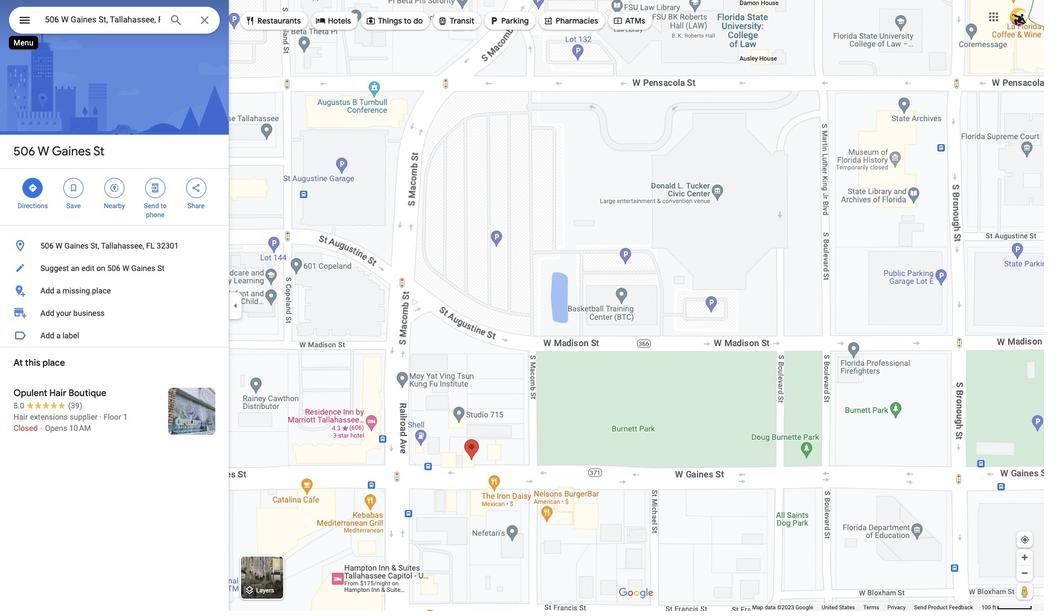Task type: locate. For each thing, give the bounding box(es) containing it.
ft
[[993, 604, 997, 611]]

add for add your business
[[40, 309, 54, 318]]

gaines down fl
[[131, 264, 155, 273]]

place inside button
[[92, 286, 111, 295]]

to
[[404, 16, 412, 26], [161, 202, 167, 210]]

to up phone at the top
[[161, 202, 167, 210]]

1 vertical spatial place
[[43, 357, 65, 369]]

1 horizontal spatial w
[[56, 241, 63, 250]]

2 a from the top
[[56, 331, 61, 340]]

1 vertical spatial gaines
[[64, 241, 89, 250]]

product
[[929, 604, 948, 611]]

to inside  things to do
[[404, 16, 412, 26]]

 parking
[[489, 15, 529, 27]]

2 vertical spatial add
[[40, 331, 54, 340]]

layers
[[256, 587, 274, 594]]

506 for 506 w gaines st
[[13, 144, 35, 159]]

w down tallahassee,
[[122, 264, 129, 273]]

st up actions for 506 w gaines st region
[[93, 144, 105, 159]]

send inside send to phone
[[144, 202, 159, 210]]

add left your
[[40, 309, 54, 318]]

2 add from the top
[[40, 309, 54, 318]]

None field
[[45, 13, 161, 26]]

add inside button
[[40, 286, 54, 295]]

0 vertical spatial a
[[56, 286, 61, 295]]

506 up the  on the top left of page
[[13, 144, 35, 159]]

st inside button
[[157, 264, 165, 273]]

restaurants
[[258, 16, 301, 26]]

a
[[56, 286, 61, 295], [56, 331, 61, 340]]

0 horizontal spatial w
[[38, 144, 49, 159]]

506 up suggest at the left of the page
[[40, 241, 54, 250]]

footer containing map data ©2023 google
[[753, 604, 982, 611]]

5.0
[[13, 401, 24, 410]]

privacy
[[888, 604, 906, 611]]

506 inside 506 w gaines st, tallahassee, fl 32301 button
[[40, 241, 54, 250]]

0 vertical spatial place
[[92, 286, 111, 295]]

st
[[93, 144, 105, 159], [157, 264, 165, 273]]

directions
[[18, 202, 48, 210]]

0 vertical spatial gaines
[[52, 144, 91, 159]]

zoom out image
[[1021, 569, 1030, 577]]

add
[[40, 286, 54, 295], [40, 309, 54, 318], [40, 331, 54, 340]]

gaines left st, on the top of page
[[64, 241, 89, 250]]

2 vertical spatial w
[[122, 264, 129, 273]]

privacy button
[[888, 604, 906, 611]]

0 vertical spatial st
[[93, 144, 105, 159]]

506 W Gaines St, Tallahassee, FL 32301 field
[[9, 7, 220, 34]]

1 horizontal spatial 506
[[40, 241, 54, 250]]

a left label
[[56, 331, 61, 340]]

0 horizontal spatial 506
[[13, 144, 35, 159]]

 atms
[[613, 15, 646, 27]]

send left product
[[915, 604, 927, 611]]

1 horizontal spatial place
[[92, 286, 111, 295]]

506 w gaines st
[[13, 144, 105, 159]]

hair up 5.0 stars 39 reviews image
[[49, 388, 66, 399]]

0 vertical spatial add
[[40, 286, 54, 295]]

at
[[13, 357, 23, 369]]

send up phone at the top
[[144, 202, 159, 210]]

place down on at the top left of page
[[92, 286, 111, 295]]

a left missing
[[56, 286, 61, 295]]

1 vertical spatial st
[[157, 264, 165, 273]]

map
[[753, 604, 764, 611]]

suggest an edit on 506 w gaines st
[[40, 264, 165, 273]]

1 horizontal spatial hair
[[49, 388, 66, 399]]

extensions
[[30, 412, 68, 421]]

show your location image
[[1021, 535, 1031, 545]]

0 horizontal spatial place
[[43, 357, 65, 369]]

3 add from the top
[[40, 331, 54, 340]]

feedback
[[950, 604, 974, 611]]

1 horizontal spatial to
[[404, 16, 412, 26]]

32301
[[157, 241, 179, 250]]

0 vertical spatial w
[[38, 144, 49, 159]]

2 vertical spatial 506
[[107, 264, 121, 273]]

5.0 stars 39 reviews image
[[13, 400, 82, 411]]

to left do
[[404, 16, 412, 26]]

google account: ben nelson  
(ben.nelson1980@gmail.com) image
[[1011, 8, 1029, 26]]

1 vertical spatial to
[[161, 202, 167, 210]]

gaines
[[52, 144, 91, 159], [64, 241, 89, 250], [131, 264, 155, 273]]

⋅
[[40, 424, 43, 433]]

business
[[73, 309, 105, 318]]

1 add from the top
[[40, 286, 54, 295]]

0 horizontal spatial st
[[93, 144, 105, 159]]


[[245, 15, 255, 27]]

0 horizontal spatial hair
[[13, 412, 28, 421]]

hair
[[49, 388, 66, 399], [13, 412, 28, 421]]

suggest an edit on 506 w gaines st button
[[0, 257, 229, 279]]

1 vertical spatial 506
[[40, 241, 54, 250]]

at this place
[[13, 357, 65, 369]]

©2023
[[778, 604, 795, 611]]

add inside button
[[40, 331, 54, 340]]

w
[[38, 144, 49, 159], [56, 241, 63, 250], [122, 264, 129, 273]]

100 ft
[[982, 604, 997, 611]]

zoom in image
[[1021, 553, 1030, 562]]

send product feedback button
[[915, 604, 974, 611]]

1 horizontal spatial st
[[157, 264, 165, 273]]

10 am
[[69, 424, 91, 433]]

st down 32301
[[157, 264, 165, 273]]

1 horizontal spatial send
[[915, 604, 927, 611]]

 button
[[9, 7, 40, 36]]

share
[[188, 202, 205, 210]]

add left label
[[40, 331, 54, 340]]

parking
[[502, 16, 529, 26]]

w up the  on the top left of page
[[38, 144, 49, 159]]

w up suggest at the left of the page
[[56, 241, 63, 250]]

place
[[92, 286, 111, 295], [43, 357, 65, 369]]

506 right on at the top left of page
[[107, 264, 121, 273]]

0 vertical spatial send
[[144, 202, 159, 210]]

a inside button
[[56, 286, 61, 295]]

506
[[13, 144, 35, 159], [40, 241, 54, 250], [107, 264, 121, 273]]

gaines up 
[[52, 144, 91, 159]]

1 a from the top
[[56, 286, 61, 295]]

506 inside suggest an edit on 506 w gaines st button
[[107, 264, 121, 273]]

1 vertical spatial send
[[915, 604, 927, 611]]

1 vertical spatial a
[[56, 331, 61, 340]]

add your business link
[[0, 302, 229, 324]]

add down suggest at the left of the page
[[40, 286, 54, 295]]

footer
[[753, 604, 982, 611]]

place right this
[[43, 357, 65, 369]]

hair down 5.0
[[13, 412, 28, 421]]

 pharmacies
[[544, 15, 599, 27]]

1 vertical spatial add
[[40, 309, 54, 318]]

send inside button
[[915, 604, 927, 611]]

0 horizontal spatial to
[[161, 202, 167, 210]]

0 vertical spatial to
[[404, 16, 412, 26]]

0 horizontal spatial send
[[144, 202, 159, 210]]

2 vertical spatial gaines
[[131, 264, 155, 273]]

do
[[414, 16, 423, 26]]

0 vertical spatial 506
[[13, 144, 35, 159]]

add a label
[[40, 331, 79, 340]]

1 vertical spatial w
[[56, 241, 63, 250]]

add a missing place button
[[0, 279, 229, 302]]

a inside button
[[56, 331, 61, 340]]

2 horizontal spatial 506
[[107, 264, 121, 273]]

send
[[144, 202, 159, 210], [915, 604, 927, 611]]

1 vertical spatial hair
[[13, 412, 28, 421]]



Task type: describe. For each thing, give the bounding box(es) containing it.
show street view coverage image
[[1017, 583, 1034, 600]]

1
[[123, 412, 128, 421]]

·
[[100, 412, 102, 421]]

missing
[[63, 286, 90, 295]]


[[544, 15, 554, 27]]


[[613, 15, 623, 27]]

none field inside 506 w gaines st, tallahassee, fl 32301 field
[[45, 13, 161, 26]]

floor
[[104, 412, 121, 421]]

add a missing place
[[40, 286, 111, 295]]

add for add a label
[[40, 331, 54, 340]]


[[438, 15, 448, 27]]

w for 506 w gaines st, tallahassee, fl 32301
[[56, 241, 63, 250]]

gaines for st,
[[64, 241, 89, 250]]

collapse side panel image
[[230, 299, 242, 312]]

opulent hair boutique
[[13, 388, 106, 399]]


[[18, 12, 31, 28]]

 search field
[[9, 7, 220, 36]]

 transit
[[438, 15, 475, 27]]

hair extensions supplier · floor 1 closed ⋅ opens 10 am
[[13, 412, 128, 433]]

footer inside google maps element
[[753, 604, 982, 611]]

add your business
[[40, 309, 105, 318]]

on
[[96, 264, 105, 273]]

100
[[982, 604, 992, 611]]


[[109, 182, 120, 194]]

 restaurants
[[245, 15, 301, 27]]

send for send to phone
[[144, 202, 159, 210]]

add a label button
[[0, 324, 229, 347]]

closed
[[13, 424, 38, 433]]

send to phone
[[144, 202, 167, 219]]

506 for 506 w gaines st, tallahassee, fl 32301
[[40, 241, 54, 250]]


[[150, 182, 160, 194]]

map data ©2023 google
[[753, 604, 814, 611]]

opens
[[45, 424, 67, 433]]

united states button
[[822, 604, 856, 611]]

pharmacies
[[556, 16, 599, 26]]

send product feedback
[[915, 604, 974, 611]]

data
[[765, 604, 776, 611]]

hotels
[[328, 16, 351, 26]]


[[316, 15, 326, 27]]

st,
[[91, 241, 99, 250]]

united
[[822, 604, 838, 611]]

tallahassee,
[[101, 241, 144, 250]]

fl
[[146, 241, 155, 250]]

 things to do
[[366, 15, 423, 27]]

united states
[[822, 604, 856, 611]]

terms button
[[864, 604, 880, 611]]

google
[[796, 604, 814, 611]]

label
[[63, 331, 79, 340]]

suggest
[[40, 264, 69, 273]]

transit
[[450, 16, 475, 26]]

100 ft button
[[982, 604, 1033, 611]]

add for add a missing place
[[40, 286, 54, 295]]

506 w gaines st, tallahassee, fl 32301
[[40, 241, 179, 250]]

google maps element
[[0, 0, 1045, 611]]


[[191, 182, 201, 194]]

to inside send to phone
[[161, 202, 167, 210]]

phone
[[146, 211, 165, 219]]

actions for 506 w gaines st region
[[0, 169, 229, 225]]

save
[[66, 202, 81, 210]]

 hotels
[[316, 15, 351, 27]]

2 horizontal spatial w
[[122, 264, 129, 273]]

gaines for st
[[52, 144, 91, 159]]

(39)
[[68, 401, 82, 410]]

atms
[[626, 16, 646, 26]]

things
[[378, 16, 402, 26]]

w for 506 w gaines st
[[38, 144, 49, 159]]

hair inside "hair extensions supplier · floor 1 closed ⋅ opens 10 am"
[[13, 412, 28, 421]]

506 w gaines st, tallahassee, fl 32301 button
[[0, 235, 229, 257]]

an
[[71, 264, 80, 273]]

boutique
[[69, 388, 106, 399]]


[[28, 182, 38, 194]]


[[366, 15, 376, 27]]

506 w gaines st main content
[[0, 0, 229, 611]]

your
[[56, 309, 71, 318]]

supplier
[[70, 412, 98, 421]]

0 vertical spatial hair
[[49, 388, 66, 399]]

edit
[[81, 264, 95, 273]]

states
[[840, 604, 856, 611]]

nearby
[[104, 202, 125, 210]]

a for label
[[56, 331, 61, 340]]

terms
[[864, 604, 880, 611]]


[[489, 15, 500, 27]]

opulent
[[13, 388, 47, 399]]

a for missing
[[56, 286, 61, 295]]

send for send product feedback
[[915, 604, 927, 611]]

this
[[25, 357, 40, 369]]


[[69, 182, 79, 194]]



Task type: vqa. For each thing, say whether or not it's contained in the screenshot.
3VC7+XF RAMSEY, NEW JERSEY Button
no



